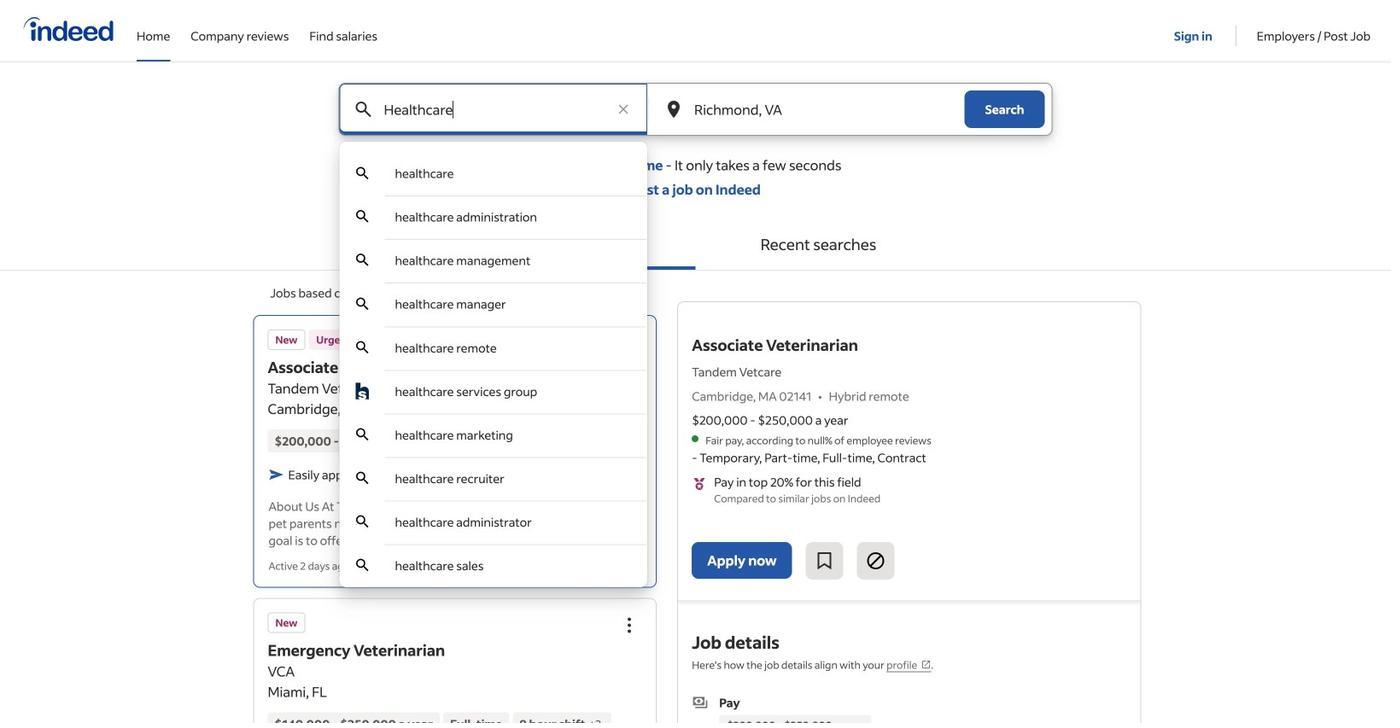 Task type: locate. For each thing, give the bounding box(es) containing it.
save this job image
[[815, 551, 835, 572]]

clear what input image
[[615, 101, 632, 118]]

main content
[[0, 83, 1392, 724]]

search: Job title, keywords, or company text field
[[381, 84, 607, 135]]

None search field
[[325, 83, 1067, 588]]

group
[[611, 324, 649, 361]]

tab list
[[0, 219, 1392, 271]]

job actions for emergency veterinarian is collapsed image
[[620, 616, 640, 636]]

job preferences (opens in a new window) image
[[921, 660, 931, 670]]



Task type: vqa. For each thing, say whether or not it's contained in the screenshot.
NOT INTERESTED image
yes



Task type: describe. For each thing, give the bounding box(es) containing it.
Edit location text field
[[691, 84, 931, 135]]

healthcare services group company results image
[[354, 383, 371, 400]]

not interested image
[[866, 551, 886, 572]]

search suggestions list box
[[340, 152, 648, 588]]



